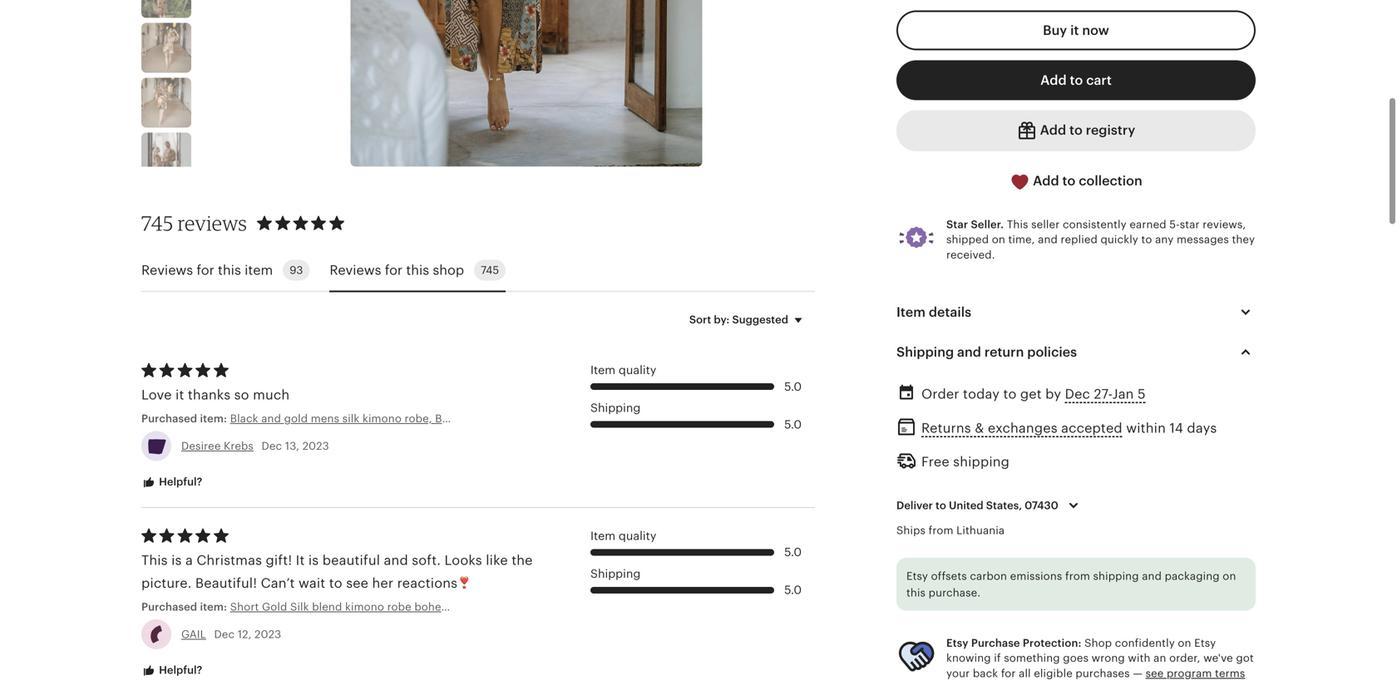 Task type: locate. For each thing, give the bounding box(es) containing it.
2 helpful? button from the top
[[129, 656, 215, 685]]

quality for love it thanks so much
[[619, 364, 656, 377]]

0 horizontal spatial reviews
[[141, 263, 193, 278]]

0 vertical spatial item:
[[200, 413, 227, 425]]

deliver to united states, 07430
[[897, 499, 1059, 512]]

purchased
[[141, 413, 197, 425], [141, 601, 197, 613]]

0 vertical spatial add
[[1041, 73, 1067, 88]]

reviews
[[141, 263, 193, 278], [330, 263, 381, 278]]

1 vertical spatial this
[[141, 553, 168, 568]]

2023 right 12,
[[255, 628, 281, 641]]

0 horizontal spatial is
[[171, 553, 182, 568]]

this up picture.
[[141, 553, 168, 568]]

this inside this is a christmas gift! it is beautiful and soft. looks like the picture. beautiful! can't wait to see her reactions❣️
[[141, 553, 168, 568]]

beautiful
[[323, 553, 380, 568]]

star seller.
[[947, 218, 1004, 231]]

0 vertical spatial it
[[1071, 23, 1079, 38]]

745 left reviews
[[141, 211, 173, 235]]

purchase.
[[929, 587, 981, 599]]

1 quality from the top
[[619, 364, 656, 377]]

0 vertical spatial item quality
[[591, 364, 656, 377]]

1 vertical spatial shipping
[[591, 402, 641, 415]]

wrong
[[1092, 652, 1125, 665]]

745 reviews
[[141, 211, 247, 235]]

received.
[[947, 248, 995, 261]]

1 vertical spatial shipping
[[1093, 570, 1139, 583]]

2 vertical spatial item
[[591, 530, 616, 543]]

0 horizontal spatial it
[[176, 387, 184, 402]]

0 horizontal spatial on
[[992, 233, 1005, 246]]

helpful?
[[156, 476, 202, 488], [156, 664, 202, 677]]

1 vertical spatial it
[[176, 387, 184, 402]]

1 vertical spatial 745
[[481, 264, 499, 277]]

0 vertical spatial helpful?
[[156, 476, 202, 488]]

add to collection button
[[897, 161, 1256, 202]]

and up the 'her' at bottom
[[384, 553, 408, 568]]

item: for thanks
[[200, 413, 227, 425]]

1 purchased item: from the top
[[141, 413, 230, 425]]

0 horizontal spatial this
[[218, 263, 241, 278]]

to inside this is a christmas gift! it is beautiful and soft. looks like the picture. beautiful! can't wait to see her reactions❣️
[[329, 576, 343, 591]]

1 vertical spatial helpful? button
[[129, 656, 215, 685]]

2023 right 13,
[[302, 440, 329, 453]]

0 vertical spatial 745
[[141, 211, 173, 235]]

for left shop
[[385, 263, 403, 278]]

0 vertical spatial quality
[[619, 364, 656, 377]]

policies
[[1027, 345, 1077, 360]]

1 vertical spatial item
[[591, 364, 616, 377]]

terms
[[1215, 667, 1245, 680]]

it inside button
[[1071, 23, 1079, 38]]

etsy inside etsy offsets carbon emissions from shipping and packaging on this purchase.
[[907, 570, 928, 583]]

on up order,
[[1178, 637, 1192, 650]]

silk blend kimono robe boheme gold plus size dressing gown short kimono s/m/l us women's letter image
[[141, 23, 191, 73]]

on inside etsy offsets carbon emissions from shipping and packaging on this purchase.
[[1223, 570, 1236, 583]]

dec right by
[[1065, 387, 1090, 402]]

1 vertical spatial from
[[1065, 570, 1090, 583]]

accepted
[[1061, 421, 1123, 436]]

add up seller
[[1033, 173, 1059, 188]]

this
[[1007, 218, 1029, 231], [141, 553, 168, 568]]

745 right shop
[[481, 264, 499, 277]]

1 helpful? button from the top
[[129, 467, 215, 498]]

1 vertical spatial on
[[1223, 570, 1236, 583]]

item quality for love it thanks so much
[[591, 364, 656, 377]]

this for seller
[[1007, 218, 1029, 231]]

quality
[[619, 364, 656, 377], [619, 530, 656, 543]]

3 5.0 from the top
[[784, 546, 802, 559]]

1 horizontal spatial is
[[308, 553, 319, 568]]

1 helpful? from the top
[[156, 476, 202, 488]]

to left registry
[[1070, 122, 1083, 137]]

0 vertical spatial 2023
[[302, 440, 329, 453]]

93
[[290, 264, 303, 277]]

0 horizontal spatial see
[[346, 576, 369, 591]]

1 is from the left
[[171, 553, 182, 568]]

to left the cart
[[1070, 73, 1083, 88]]

eligible
[[1034, 667, 1073, 680]]

0 vertical spatial item
[[897, 305, 926, 320]]

1 vertical spatial helpful?
[[156, 664, 202, 677]]

helpful? button down gail link at the left of the page
[[129, 656, 215, 685]]

and inside this seller consistently earned 5-star reviews, shipped on time, and replied quickly to any messages they received.
[[1038, 233, 1058, 246]]

this left item
[[218, 263, 241, 278]]

14
[[1170, 421, 1184, 436]]

from right ships
[[929, 524, 954, 537]]

0 horizontal spatial etsy
[[907, 570, 928, 583]]

it for thanks
[[176, 387, 184, 402]]

now
[[1082, 23, 1109, 38]]

shipping inside etsy offsets carbon emissions from shipping and packaging on this purchase.
[[1093, 570, 1139, 583]]

helpful? for love it thanks so much
[[156, 476, 202, 488]]

1 horizontal spatial etsy
[[947, 637, 969, 650]]

0 vertical spatial this
[[1007, 218, 1029, 231]]

0 vertical spatial see
[[346, 576, 369, 591]]

reviews for this item
[[141, 263, 273, 278]]

reviews for reviews for this item
[[141, 263, 193, 278]]

for left all
[[1001, 667, 1016, 680]]

dec left 13,
[[262, 440, 282, 453]]

and left return
[[957, 345, 981, 360]]

purchased down love
[[141, 413, 197, 425]]

2 quality from the top
[[619, 530, 656, 543]]

1 horizontal spatial it
[[1071, 23, 1079, 38]]

purchased item:
[[141, 413, 230, 425], [141, 601, 230, 613]]

etsy left offsets at right
[[907, 570, 928, 583]]

1 horizontal spatial shipping
[[1093, 570, 1139, 583]]

on right packaging
[[1223, 570, 1236, 583]]

to
[[1070, 73, 1083, 88], [1070, 122, 1083, 137], [1063, 173, 1076, 188], [1142, 233, 1152, 246], [1003, 387, 1017, 402], [936, 499, 946, 512], [329, 576, 343, 591]]

2 vertical spatial add
[[1033, 173, 1059, 188]]

0 vertical spatial shipping
[[953, 454, 1010, 469]]

this for is
[[141, 553, 168, 568]]

2 5.0 from the top
[[784, 418, 802, 431]]

for down reviews
[[197, 263, 214, 278]]

is right the "it"
[[308, 553, 319, 568]]

0 horizontal spatial shipping
[[953, 454, 1010, 469]]

helpful? button down desiree
[[129, 467, 215, 498]]

to left the get
[[1003, 387, 1017, 402]]

1 horizontal spatial 745
[[481, 264, 499, 277]]

item for this is a christmas gift! it is beautiful and soft. looks like the picture. beautiful! can't wait to see her reactions❣️
[[591, 530, 616, 543]]

if
[[994, 652, 1001, 665]]

0 vertical spatial purchased
[[141, 413, 197, 425]]

on
[[992, 233, 1005, 246], [1223, 570, 1236, 583], [1178, 637, 1192, 650]]

1 horizontal spatial reviews
[[330, 263, 381, 278]]

1 item: from the top
[[200, 413, 227, 425]]

reviews right 93
[[330, 263, 381, 278]]

purchase
[[971, 637, 1020, 650]]

to left united
[[936, 499, 946, 512]]

purchased item: for thanks
[[141, 413, 230, 425]]

1 item quality from the top
[[591, 364, 656, 377]]

2 horizontal spatial etsy
[[1195, 637, 1216, 650]]

this inside this seller consistently earned 5-star reviews, shipped on time, and replied quickly to any messages they received.
[[1007, 218, 1029, 231]]

on for shipped
[[992, 233, 1005, 246]]

desiree
[[181, 440, 221, 453]]

see down beautiful
[[346, 576, 369, 591]]

messages
[[1177, 233, 1229, 246]]

2 vertical spatial on
[[1178, 637, 1192, 650]]

1 vertical spatial see
[[1146, 667, 1164, 680]]

purchased item: up the gail at the left of page
[[141, 601, 230, 613]]

item
[[245, 263, 273, 278]]

united
[[949, 499, 984, 512]]

2 item: from the top
[[200, 601, 227, 613]]

2 horizontal spatial for
[[1001, 667, 1016, 680]]

shipping
[[953, 454, 1010, 469], [1093, 570, 1139, 583]]

2 purchased item: from the top
[[141, 601, 230, 613]]

on for packaging
[[1223, 570, 1236, 583]]

purchases
[[1076, 667, 1130, 680]]

&
[[975, 421, 984, 436]]

0 vertical spatial helpful? button
[[129, 467, 215, 498]]

from
[[929, 524, 954, 537], [1065, 570, 1090, 583]]

1 vertical spatial purchased item:
[[141, 601, 230, 613]]

dec
[[1065, 387, 1090, 402], [262, 440, 282, 453], [214, 628, 235, 641]]

2 reviews from the left
[[330, 263, 381, 278]]

deliver to united states, 07430 button
[[884, 488, 1096, 523]]

this for shop
[[406, 263, 429, 278]]

it
[[1071, 23, 1079, 38], [176, 387, 184, 402]]

beautiful!
[[195, 576, 257, 591]]

gail dec 12, 2023
[[181, 628, 281, 641]]

shipping and return policies button
[[882, 332, 1271, 372]]

item: down love it thanks so much
[[200, 413, 227, 425]]

shipping
[[897, 345, 954, 360], [591, 402, 641, 415], [591, 568, 641, 580]]

1 purchased from the top
[[141, 413, 197, 425]]

shipping down &
[[953, 454, 1010, 469]]

back
[[973, 667, 998, 680]]

a
[[185, 553, 193, 568]]

745 for 745 reviews
[[141, 211, 173, 235]]

1 horizontal spatial on
[[1178, 637, 1192, 650]]

0 vertical spatial on
[[992, 233, 1005, 246]]

carbon
[[970, 570, 1007, 583]]

1 horizontal spatial for
[[385, 263, 403, 278]]

we've
[[1204, 652, 1233, 665]]

5-
[[1170, 218, 1180, 231]]

shop
[[433, 263, 464, 278]]

0 vertical spatial shipping
[[897, 345, 954, 360]]

1 horizontal spatial this
[[1007, 218, 1029, 231]]

shipping inside "dropdown button"
[[897, 345, 954, 360]]

1 horizontal spatial from
[[1065, 570, 1090, 583]]

it right love
[[176, 387, 184, 402]]

12,
[[238, 628, 252, 641]]

0 vertical spatial from
[[929, 524, 954, 537]]

purchased for love
[[141, 413, 197, 425]]

13,
[[285, 440, 299, 453]]

to down earned
[[1142, 233, 1152, 246]]

etsy
[[907, 570, 928, 583], [947, 637, 969, 650], [1195, 637, 1216, 650]]

this inside etsy offsets carbon emissions from shipping and packaging on this purchase.
[[907, 587, 926, 599]]

picture.
[[141, 576, 192, 591]]

seller.
[[971, 218, 1004, 231]]

it for now
[[1071, 23, 1079, 38]]

on down seller.
[[992, 233, 1005, 246]]

knowing
[[947, 652, 991, 665]]

1 vertical spatial add
[[1040, 122, 1066, 137]]

like
[[486, 553, 508, 568]]

0 horizontal spatial this
[[141, 553, 168, 568]]

purchased item: up desiree
[[141, 413, 230, 425]]

1 vertical spatial 2023
[[255, 628, 281, 641]]

sort
[[689, 313, 711, 326]]

all
[[1019, 667, 1031, 680]]

see down the an
[[1146, 667, 1164, 680]]

1 vertical spatial item:
[[200, 601, 227, 613]]

return
[[985, 345, 1024, 360]]

0 horizontal spatial 745
[[141, 211, 173, 235]]

1 vertical spatial purchased
[[141, 601, 197, 613]]

it right buy at the top of page
[[1071, 23, 1079, 38]]

details
[[929, 305, 972, 320]]

2 vertical spatial dec
[[214, 628, 235, 641]]

this for item
[[218, 263, 241, 278]]

etsy for etsy offsets carbon emissions from shipping and packaging on this purchase.
[[907, 570, 928, 583]]

helpful? down gail link at the left of the page
[[156, 664, 202, 677]]

item inside dropdown button
[[897, 305, 926, 320]]

2023
[[302, 440, 329, 453], [255, 628, 281, 641]]

0 vertical spatial dec
[[1065, 387, 1090, 402]]

helpful? down desiree
[[156, 476, 202, 488]]

item: down beautiful!
[[200, 601, 227, 613]]

2 horizontal spatial dec
[[1065, 387, 1090, 402]]

purchased item: for a
[[141, 601, 230, 613]]

order,
[[1170, 652, 1201, 665]]

and left packaging
[[1142, 570, 1162, 583]]

1 horizontal spatial 2023
[[302, 440, 329, 453]]

2 helpful? from the top
[[156, 664, 202, 677]]

reactions❣️
[[397, 576, 471, 591]]

5.0
[[784, 380, 802, 393], [784, 418, 802, 431], [784, 546, 802, 559], [784, 584, 802, 597]]

dec left 12,
[[214, 628, 235, 641]]

0 horizontal spatial for
[[197, 263, 214, 278]]

etsy up knowing
[[947, 637, 969, 650]]

purchased down picture.
[[141, 601, 197, 613]]

etsy for etsy purchase protection:
[[947, 637, 969, 650]]

tab list
[[141, 250, 815, 292]]

the
[[512, 553, 533, 568]]

shipping up shop
[[1093, 570, 1139, 583]]

1 vertical spatial item quality
[[591, 530, 656, 543]]

and down seller
[[1038, 233, 1058, 246]]

item details button
[[882, 292, 1271, 332]]

to right wait
[[329, 576, 343, 591]]

0 vertical spatial purchased item:
[[141, 413, 230, 425]]

2 vertical spatial shipping
[[591, 568, 641, 580]]

2 is from the left
[[308, 553, 319, 568]]

2 item quality from the top
[[591, 530, 656, 543]]

emissions
[[1010, 570, 1062, 583]]

looks
[[445, 553, 482, 568]]

add down add to cart
[[1040, 122, 1066, 137]]

your
[[947, 667, 970, 680]]

0 horizontal spatial from
[[929, 524, 954, 537]]

2 horizontal spatial on
[[1223, 570, 1236, 583]]

christmas
[[197, 553, 262, 568]]

on inside this seller consistently earned 5-star reviews, shipped on time, and replied quickly to any messages they received.
[[992, 233, 1005, 246]]

this left shop
[[406, 263, 429, 278]]

shipping for this is a christmas gift! it is beautiful and soft. looks like the picture. beautiful! can't wait to see her reactions❣️
[[591, 568, 641, 580]]

1 vertical spatial quality
[[619, 530, 656, 543]]

2 purchased from the top
[[141, 601, 197, 613]]

is left a
[[171, 553, 182, 568]]

this left purchase.
[[907, 587, 926, 599]]

1 vertical spatial dec
[[262, 440, 282, 453]]

2 horizontal spatial this
[[907, 587, 926, 599]]

this up time,
[[1007, 218, 1029, 231]]

from right the emissions at right
[[1065, 570, 1090, 583]]

and inside this is a christmas gift! it is beautiful and soft. looks like the picture. beautiful! can't wait to see her reactions❣️
[[384, 553, 408, 568]]

1 horizontal spatial this
[[406, 263, 429, 278]]

etsy up "we've"
[[1195, 637, 1216, 650]]

by
[[1046, 387, 1061, 402]]

add left the cart
[[1041, 73, 1067, 88]]

and inside etsy offsets carbon emissions from shipping and packaging on this purchase.
[[1142, 570, 1162, 583]]

1 reviews from the left
[[141, 263, 193, 278]]

reviews down 745 reviews
[[141, 263, 193, 278]]

time,
[[1008, 233, 1035, 246]]



Task type: vqa. For each thing, say whether or not it's contained in the screenshot.
Asymmetrical Top - Stone Sweatshirt - Stylish Sweatshirts - Sustainable Clothing - Sustainable Streetwear Image
no



Task type: describe. For each thing, give the bounding box(es) containing it.
buy it now
[[1043, 23, 1109, 38]]

dec 27-jan 5 button
[[1065, 382, 1146, 406]]

silk blend kimono robe boheme gold plus size dressing gown image 8 image
[[141, 78, 191, 127]]

today
[[963, 387, 1000, 402]]

cart
[[1086, 73, 1112, 88]]

order
[[922, 387, 960, 402]]

love it thanks so much
[[141, 387, 290, 402]]

sort by: suggested button
[[677, 302, 821, 337]]

add for add to collection
[[1033, 173, 1059, 188]]

packaging
[[1165, 570, 1220, 583]]

item details
[[897, 305, 972, 320]]

gift!
[[266, 553, 292, 568]]

helpful? button for love it thanks so much
[[129, 467, 215, 498]]

and inside "dropdown button"
[[957, 345, 981, 360]]

silk blend kimono robe boheme gold plus size dressing gown image 6 image
[[141, 0, 191, 18]]

registry
[[1086, 122, 1136, 137]]

her
[[372, 576, 394, 591]]

suggested
[[732, 313, 789, 326]]

tab list containing reviews for this item
[[141, 250, 815, 292]]

days
[[1187, 421, 1217, 436]]

for inside shop confidently on etsy knowing if something goes wrong with an order, we've got your back for all eligible purchases —
[[1001, 667, 1016, 680]]

free
[[922, 454, 950, 469]]

program
[[1167, 667, 1212, 680]]

quickly
[[1101, 233, 1139, 246]]

collection
[[1079, 173, 1143, 188]]

buy
[[1043, 23, 1067, 38]]

etsy offsets carbon emissions from shipping and packaging on this purchase.
[[907, 570, 1236, 599]]

item quality for this is a christmas gift! it is beautiful and soft. looks like the picture. beautiful! can't wait to see her reactions❣️
[[591, 530, 656, 543]]

1 horizontal spatial dec
[[262, 440, 282, 453]]

within
[[1126, 421, 1166, 436]]

shipping and return policies
[[897, 345, 1077, 360]]

sort by: suggested
[[689, 313, 789, 326]]

add for add to cart
[[1041, 73, 1067, 88]]

soft.
[[412, 553, 441, 568]]

1 5.0 from the top
[[784, 380, 802, 393]]

ships
[[897, 524, 926, 537]]

thanks
[[188, 387, 231, 402]]

to inside dropdown button
[[936, 499, 946, 512]]

etsy purchase protection:
[[947, 637, 1082, 650]]

etsy inside shop confidently on etsy knowing if something goes wrong with an order, we've got your back for all eligible purchases —
[[1195, 637, 1216, 650]]

shipped
[[947, 233, 989, 246]]

helpful? for this is a christmas gift! it is beautiful and soft. looks like the picture. beautiful! can't wait to see her reactions❣️
[[156, 664, 202, 677]]

they
[[1232, 233, 1255, 246]]

deliver
[[897, 499, 933, 512]]

add to cart
[[1041, 73, 1112, 88]]

07430
[[1025, 499, 1059, 512]]

for for shop
[[385, 263, 403, 278]]

reviews for reviews for this shop
[[330, 263, 381, 278]]

item: for a
[[200, 601, 227, 613]]

shop confidently on etsy knowing if something goes wrong with an order, we've got your back for all eligible purchases —
[[947, 637, 1254, 680]]

see program terms link
[[1146, 667, 1245, 680]]

much
[[253, 387, 290, 402]]

745 for 745
[[481, 264, 499, 277]]

star
[[947, 218, 968, 231]]

something
[[1004, 652, 1060, 665]]

wait
[[299, 576, 326, 591]]

this seller consistently earned 5-star reviews, shipped on time, and replied quickly to any messages they received.
[[947, 218, 1255, 261]]

protection:
[[1023, 637, 1082, 650]]

replied
[[1061, 233, 1098, 246]]

ships from lithuania
[[897, 524, 1005, 537]]

buy it now button
[[897, 10, 1256, 50]]

an
[[1154, 652, 1167, 665]]

silk blend kimono robe boheme gold plus size dressing gown image 9 image
[[141, 132, 191, 182]]

gail
[[181, 628, 206, 641]]

any
[[1155, 233, 1174, 246]]

add to registry button
[[897, 110, 1256, 151]]

0 horizontal spatial 2023
[[255, 628, 281, 641]]

offsets
[[931, 570, 967, 583]]

quality for this is a christmas gift! it is beautiful and soft. looks like the picture. beautiful! can't wait to see her reactions❣️
[[619, 530, 656, 543]]

shipping for love it thanks so much
[[591, 402, 641, 415]]

confidently
[[1115, 637, 1175, 650]]

5
[[1138, 387, 1146, 402]]

can't
[[261, 576, 295, 591]]

free shipping
[[922, 454, 1010, 469]]

love
[[141, 387, 172, 402]]

0 horizontal spatial dec
[[214, 628, 235, 641]]

states,
[[986, 499, 1022, 512]]

from inside etsy offsets carbon emissions from shipping and packaging on this purchase.
[[1065, 570, 1090, 583]]

to left the 'collection' on the right top
[[1063, 173, 1076, 188]]

seller
[[1031, 218, 1060, 231]]

goes
[[1063, 652, 1089, 665]]

to inside this seller consistently earned 5-star reviews, shipped on time, and replied quickly to any messages they received.
[[1142, 233, 1152, 246]]

star
[[1180, 218, 1200, 231]]

gail link
[[181, 628, 206, 641]]

shop
[[1085, 637, 1112, 650]]

see program terms
[[1146, 667, 1245, 680]]

1 horizontal spatial see
[[1146, 667, 1164, 680]]

with
[[1128, 652, 1151, 665]]

so
[[234, 387, 249, 402]]

item for love it thanks so much
[[591, 364, 616, 377]]

add for add to registry
[[1040, 122, 1066, 137]]

for for item
[[197, 263, 214, 278]]

get
[[1020, 387, 1042, 402]]

see inside this is a christmas gift! it is beautiful and soft. looks like the picture. beautiful! can't wait to see her reactions❣️
[[346, 576, 369, 591]]

purchased for this
[[141, 601, 197, 613]]

on inside shop confidently on etsy knowing if something goes wrong with an order, we've got your back for all eligible purchases —
[[1178, 637, 1192, 650]]

this is a christmas gift! it is beautiful and soft. looks like the picture. beautiful! can't wait to see her reactions❣️
[[141, 553, 533, 591]]

lithuania
[[957, 524, 1005, 537]]

add to registry
[[1037, 122, 1136, 137]]

returns & exchanges accepted button
[[922, 416, 1123, 441]]

earned
[[1130, 218, 1167, 231]]

helpful? button for this is a christmas gift! it is beautiful and soft. looks like the picture. beautiful! can't wait to see her reactions❣️
[[129, 656, 215, 685]]

4 5.0 from the top
[[784, 584, 802, 597]]

reviews for this shop
[[330, 263, 464, 278]]

got
[[1236, 652, 1254, 665]]

add to collection
[[1030, 173, 1143, 188]]



